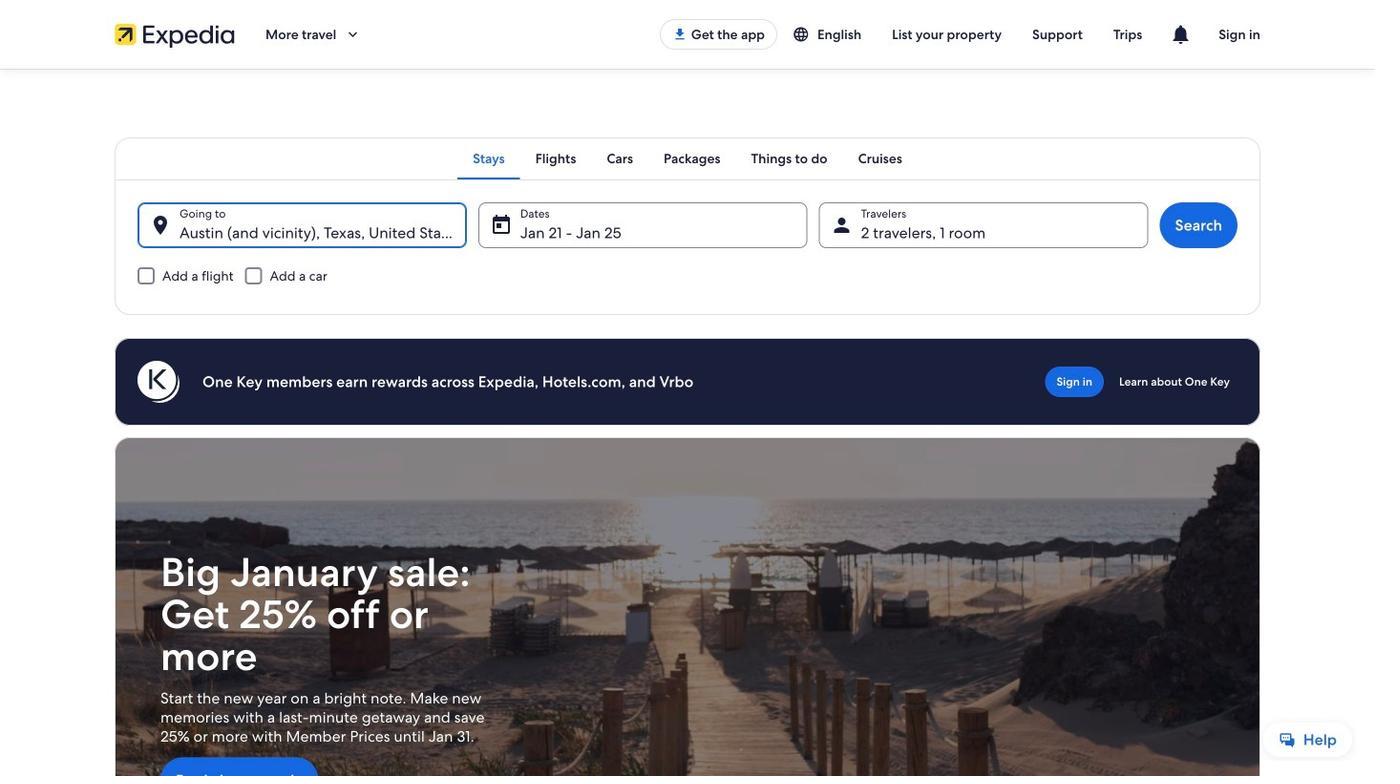 Task type: vqa. For each thing, say whether or not it's contained in the screenshot.
2nd Hotel from the bottom
no



Task type: locate. For each thing, give the bounding box(es) containing it.
tab list
[[115, 138, 1261, 180]]

more travel image
[[344, 26, 361, 43]]

download the app button image
[[672, 27, 687, 42]]

expedia logo image
[[115, 21, 235, 48]]

main content
[[0, 69, 1375, 776]]



Task type: describe. For each thing, give the bounding box(es) containing it.
small image
[[793, 26, 818, 43]]

communication center icon image
[[1169, 23, 1192, 46]]

travel sale activities deals image
[[115, 437, 1261, 776]]



